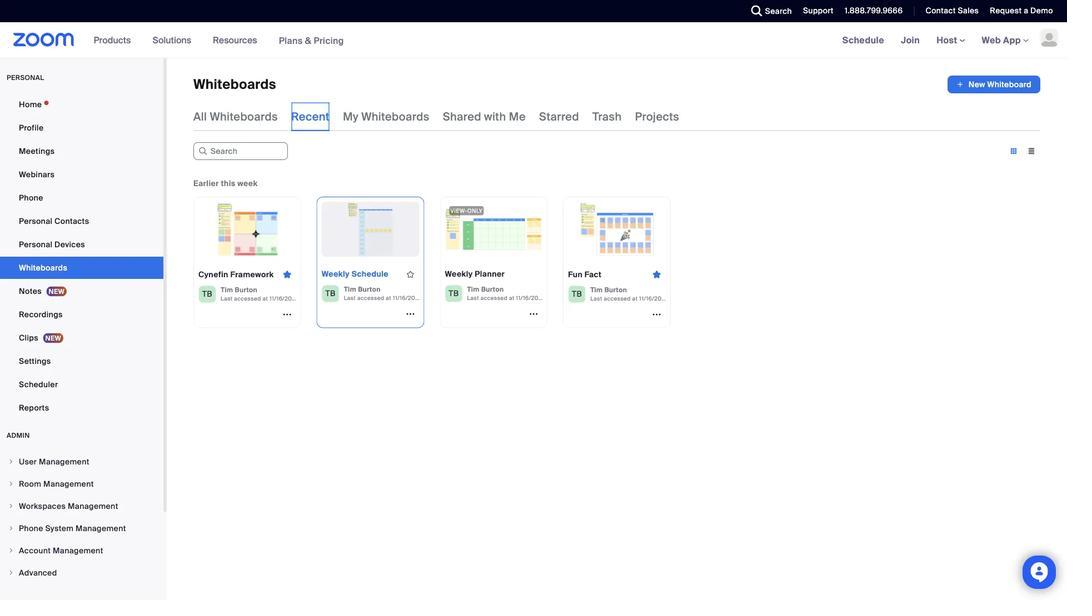 Task type: locate. For each thing, give the bounding box(es) containing it.
phone for phone system management
[[19, 524, 43, 534]]

tim inside the tim burton last accessed at 11/16/2023, 8:07:24 am
[[591, 286, 603, 295]]

management down room management menu item
[[68, 501, 118, 512]]

at inside tim burton last accessed at 11/16/2023, 8:09:58 am
[[263, 295, 268, 302]]

am inside tim burton last accessed at 11/16/2023, 8:09:20 am
[[449, 295, 458, 302]]

weekly up 8:09:58
[[322, 269, 350, 279]]

phone inside menu item
[[19, 524, 43, 534]]

request
[[991, 6, 1023, 16]]

my whiteboards
[[343, 110, 430, 124]]

last inside the tim burton last accessed at 11/16/2023, 8:07:24 am
[[591, 295, 603, 302]]

home
[[19, 99, 42, 110]]

weekly inside "weekly schedule" application
[[322, 269, 350, 279]]

right image left the "system"
[[8, 526, 14, 532]]

management inside account management menu item
[[53, 546, 103, 556]]

1 right image from the top
[[8, 481, 14, 488]]

right image left 'user'
[[8, 459, 14, 466]]

accessed down planner
[[481, 295, 508, 302]]

at inside tim burton last accessed at 11/16/2023, 8:09:13 am
[[509, 295, 515, 302]]

tim for weekly schedule
[[344, 285, 357, 294]]

8:07:24
[[672, 295, 693, 302]]

tb down cynefin
[[202, 289, 213, 299]]

schedule
[[843, 34, 885, 46], [352, 269, 389, 279]]

solutions
[[153, 34, 191, 46]]

last down fact
[[591, 295, 603, 302]]

right image for account management
[[8, 548, 14, 555]]

whiteboards
[[194, 76, 276, 93], [210, 110, 278, 124], [362, 110, 430, 124], [19, 263, 67, 273]]

1 vertical spatial phone
[[19, 524, 43, 534]]

2 right image from the top
[[8, 548, 14, 555]]

11/16/2023, inside tim burton last accessed at 11/16/2023, 8:09:58 am
[[270, 295, 301, 302]]

schedule down 1.888.799.9666
[[843, 34, 885, 46]]

tb
[[326, 289, 336, 299], [449, 289, 459, 299], [202, 289, 213, 299], [572, 289, 583, 299]]

1 vertical spatial schedule
[[352, 269, 389, 279]]

tim down weekly planner
[[467, 285, 480, 294]]

web app
[[983, 34, 1022, 46]]

more options for weekly schedule image
[[402, 309, 420, 319]]

more options for weekly planner image
[[525, 309, 543, 319]]

new whiteboard
[[969, 79, 1032, 90]]

list mode, not selected image
[[1023, 146, 1041, 156]]

support link
[[795, 0, 837, 22], [804, 6, 834, 16]]

webinars link
[[0, 164, 164, 186]]

weekly
[[322, 269, 350, 279], [445, 269, 473, 279]]

right image left workspaces on the left bottom of the page
[[8, 503, 14, 510]]

this
[[221, 178, 236, 189]]

personal devices link
[[0, 234, 164, 256]]

weekly planner, modified at nov 16, 2023, link element
[[440, 197, 580, 328]]

personal
[[19, 216, 52, 226], [19, 239, 52, 250]]

3 right image from the top
[[8, 526, 14, 532]]

am right the 8:07:24
[[695, 295, 704, 302]]

with
[[484, 110, 507, 124]]

1 vertical spatial personal
[[19, 239, 52, 250]]

management inside workspaces management menu item
[[68, 501, 118, 512]]

schedule up tim burton last accessed at 11/16/2023, 8:09:20 am
[[352, 269, 389, 279]]

Search text field
[[194, 142, 288, 160]]

personal down personal contacts
[[19, 239, 52, 250]]

tim burton last accessed at 11/16/2023, 8:09:13 am
[[467, 285, 580, 302]]

2 right image from the top
[[8, 503, 14, 510]]

shared
[[443, 110, 482, 124]]

search button
[[744, 0, 795, 22]]

accessed inside tim burton last accessed at 11/16/2023, 8:09:20 am
[[358, 295, 385, 302]]

sales
[[959, 6, 980, 16]]

am for cynefin framework
[[326, 295, 335, 302]]

phone inside personal menu menu
[[19, 193, 43, 203]]

8:09:13
[[549, 295, 569, 302]]

2 personal from the top
[[19, 239, 52, 250]]

1 vertical spatial right image
[[8, 548, 14, 555]]

tim down fact
[[591, 286, 603, 295]]

phone up account
[[19, 524, 43, 534]]

right image inside account management menu item
[[8, 548, 14, 555]]

last inside tim burton last accessed at 11/16/2023, 8:09:58 am
[[221, 295, 233, 302]]

burton down "weekly schedule" application
[[358, 285, 381, 294]]

new
[[969, 79, 986, 90]]

1 phone from the top
[[19, 193, 43, 203]]

tb right 8:09:20
[[449, 289, 459, 299]]

click to unstar the whiteboard cynefin framework image
[[278, 269, 296, 280]]

personal up personal devices
[[19, 216, 52, 226]]

last for fun fact
[[591, 295, 603, 302]]

fun fact, modified at nov 16, 2023, link, starred element
[[564, 197, 704, 328]]

personal inside personal devices link
[[19, 239, 52, 250]]

burton down cynefin framework application
[[235, 286, 258, 295]]

plans & pricing
[[279, 35, 344, 46]]

resources
[[213, 34, 257, 46]]

tim down weekly schedule
[[344, 285, 357, 294]]

framework
[[231, 269, 274, 280]]

1 horizontal spatial weekly
[[445, 269, 473, 279]]

resources button
[[213, 22, 262, 58]]

last down weekly planner
[[467, 295, 479, 302]]

user
[[19, 457, 37, 467]]

products
[[94, 34, 131, 46]]

am right 8:09:20
[[449, 295, 458, 302]]

am for weekly schedule
[[449, 295, 458, 302]]

tim inside tim burton last accessed at 11/16/2023, 8:09:20 am
[[344, 285, 357, 294]]

burton down fun fact application
[[605, 286, 628, 295]]

1 right image from the top
[[8, 459, 14, 466]]

management for workspaces management
[[68, 501, 118, 512]]

tim down cynefin framework
[[221, 286, 233, 295]]

home link
[[0, 93, 164, 116]]

weekly schedule, modified at nov 16, 2023, link element
[[317, 197, 458, 328]]

1 weekly from the left
[[322, 269, 350, 279]]

management inside user management menu item
[[39, 457, 89, 467]]

burton down planner
[[482, 285, 504, 294]]

reports
[[19, 403, 49, 413]]

right image inside phone system management menu item
[[8, 526, 14, 532]]

fact
[[585, 269, 602, 280]]

tim for fun fact
[[591, 286, 603, 295]]

burton inside tim burton last accessed at 11/16/2023, 8:09:58 am
[[235, 286, 258, 295]]

notes link
[[0, 280, 164, 303]]

web
[[983, 34, 1002, 46]]

zoom logo image
[[13, 33, 74, 47]]

solutions button
[[153, 22, 196, 58]]

contact
[[926, 6, 957, 16]]

at inside the tim burton last accessed at 11/16/2023, 8:07:24 am
[[633, 295, 638, 302]]

right image inside room management menu item
[[8, 481, 14, 488]]

tim burton last accessed at 11/16/2023, 8:09:20 am
[[344, 285, 458, 302]]

burton inside the tim burton last accessed at 11/16/2023, 8:07:24 am
[[605, 286, 628, 295]]

right image
[[8, 481, 14, 488], [8, 548, 14, 555]]

devices
[[55, 239, 85, 250]]

management down phone system management menu item
[[53, 546, 103, 556]]

11/16/2023, up more options for weekly schedule image
[[393, 295, 424, 302]]

am inside tim burton last accessed at 11/16/2023, 8:09:58 am
[[326, 295, 335, 302]]

only
[[468, 207, 483, 214]]

accessed
[[358, 295, 385, 302], [481, 295, 508, 302], [234, 295, 261, 302], [604, 295, 631, 302]]

burton inside tim burton last accessed at 11/16/2023, 8:09:20 am
[[358, 285, 381, 294]]

last down cynefin framework
[[221, 295, 233, 302]]

products button
[[94, 22, 136, 58]]

system
[[45, 524, 74, 534]]

weekly left planner
[[445, 269, 473, 279]]

last inside tim burton last accessed at 11/16/2023, 8:09:20 am
[[344, 295, 356, 302]]

am right 8:09:58
[[326, 295, 335, 302]]

am inside the tim burton last accessed at 11/16/2023, 8:07:24 am
[[695, 295, 704, 302]]

right image left advanced
[[8, 570, 14, 577]]

burton inside tim burton last accessed at 11/16/2023, 8:09:13 am
[[482, 285, 504, 294]]

11/16/2023, inside the tim burton last accessed at 11/16/2023, 8:07:24 am
[[640, 295, 671, 302]]

view-only
[[451, 207, 483, 214]]

projects
[[635, 110, 680, 124]]

1 personal from the top
[[19, 216, 52, 226]]

thumbnail of weekly planner image
[[445, 202, 543, 257]]

right image inside workspaces management menu item
[[8, 503, 14, 510]]

management for account management
[[53, 546, 103, 556]]

tim inside tim burton last accessed at 11/16/2023, 8:09:58 am
[[221, 286, 233, 295]]

pricing
[[314, 35, 344, 46]]

planner
[[475, 269, 505, 279]]

1.888.799.9666 button up schedule link
[[845, 6, 904, 16]]

0 vertical spatial phone
[[19, 193, 43, 203]]

banner
[[0, 22, 1068, 59]]

right image inside user management menu item
[[8, 459, 14, 466]]

tb inside fun fact, modified at nov 16, 2023, link, starred element
[[572, 289, 583, 299]]

11/16/2023, up more options for weekly planner icon
[[516, 295, 547, 302]]

weekly inside weekly planner, modified at nov 16, 2023, link element
[[445, 269, 473, 279]]

11/16/2023, inside tim burton last accessed at 11/16/2023, 8:09:20 am
[[393, 295, 424, 302]]

tim for cynefin framework
[[221, 286, 233, 295]]

tb for cynefin framework
[[202, 289, 213, 299]]

accessed down cynefin framework application
[[234, 295, 261, 302]]

trash
[[593, 110, 622, 124]]

phone down webinars
[[19, 193, 43, 203]]

management up workspaces management
[[43, 479, 94, 489]]

right image
[[8, 459, 14, 466], [8, 503, 14, 510], [8, 526, 14, 532], [8, 570, 14, 577]]

tim inside tim burton last accessed at 11/16/2023, 8:09:13 am
[[467, 285, 480, 294]]

management down workspaces management menu item
[[76, 524, 126, 534]]

0 horizontal spatial weekly
[[322, 269, 350, 279]]

am
[[449, 295, 458, 302], [571, 295, 580, 302], [326, 295, 335, 302], [695, 295, 704, 302]]

whiteboards inside application
[[194, 76, 276, 93]]

0 vertical spatial schedule
[[843, 34, 885, 46]]

management inside phone system management menu item
[[76, 524, 126, 534]]

a
[[1025, 6, 1029, 16]]

whiteboards down personal devices
[[19, 263, 67, 273]]

weekly planner
[[445, 269, 505, 279]]

1.888.799.9666 button
[[837, 0, 906, 22], [845, 6, 904, 16]]

web app button
[[983, 34, 1030, 46]]

11/16/2023,
[[393, 295, 424, 302], [516, 295, 547, 302], [270, 295, 301, 302], [640, 295, 671, 302]]

tb right 8:09:13
[[572, 289, 583, 299]]

right image left account
[[8, 548, 14, 555]]

2 weekly from the left
[[445, 269, 473, 279]]

tb inside "weekly schedule, modified at nov 16, 2023, link" element
[[326, 289, 336, 299]]

right image inside advanced menu item
[[8, 570, 14, 577]]

2 phone from the top
[[19, 524, 43, 534]]

accessed inside the tim burton last accessed at 11/16/2023, 8:07:24 am
[[604, 295, 631, 302]]

tabs of all whiteboard page tab list
[[194, 102, 680, 131]]

profile link
[[0, 117, 164, 139]]

last
[[344, 295, 356, 302], [467, 295, 479, 302], [221, 295, 233, 302], [591, 295, 603, 302]]

11/16/2023, up more options for fun fact image at the right bottom of the page
[[640, 295, 671, 302]]

phone link
[[0, 187, 164, 209]]

account
[[19, 546, 51, 556]]

weekly for weekly schedule
[[322, 269, 350, 279]]

management up room management
[[39, 457, 89, 467]]

clips
[[19, 333, 38, 343]]

room
[[19, 479, 41, 489]]

11/16/2023, for cynefin framework
[[270, 295, 301, 302]]

advanced
[[19, 568, 57, 578]]

accessed for fun fact
[[604, 295, 631, 302]]

all whiteboards
[[194, 110, 278, 124]]

personal contacts link
[[0, 210, 164, 232]]

thumbnail of cynefin framework image
[[199, 202, 296, 257]]

at inside tim burton last accessed at 11/16/2023, 8:09:20 am
[[386, 295, 392, 302]]

clips link
[[0, 327, 164, 349]]

management
[[39, 457, 89, 467], [43, 479, 94, 489], [68, 501, 118, 512], [76, 524, 126, 534], [53, 546, 103, 556]]

tb inside cynefin framework, modified at nov 16, 2023, link, starred element
[[202, 289, 213, 299]]

cynefin framework, modified at nov 16, 2023, link, starred element
[[194, 197, 335, 328]]

scheduler link
[[0, 374, 164, 396]]

accessed down "weekly schedule" application
[[358, 295, 385, 302]]

burton for cynefin framework
[[235, 286, 258, 295]]

settings
[[19, 356, 51, 367]]

burton for weekly schedule
[[358, 285, 381, 294]]

right image left room
[[8, 481, 14, 488]]

4 right image from the top
[[8, 570, 14, 577]]

11/16/2023, up "more options for cynefin framework" image
[[270, 295, 301, 302]]

1.888.799.9666 button up join
[[837, 0, 906, 22]]

accessed down fun fact application
[[604, 295, 631, 302]]

0 vertical spatial personal
[[19, 216, 52, 226]]

phone system management
[[19, 524, 126, 534]]

am right 8:09:13
[[571, 295, 580, 302]]

right image for user
[[8, 459, 14, 466]]

all
[[194, 110, 207, 124]]

management for user management
[[39, 457, 89, 467]]

whiteboards up search text field
[[210, 110, 278, 124]]

week
[[238, 178, 258, 189]]

11/16/2023, inside tim burton last accessed at 11/16/2023, 8:09:13 am
[[516, 295, 547, 302]]

weekly schedule
[[322, 269, 389, 279]]

1 horizontal spatial schedule
[[843, 34, 885, 46]]

burton
[[358, 285, 381, 294], [482, 285, 504, 294], [235, 286, 258, 295], [605, 286, 628, 295]]

personal inside personal contacts link
[[19, 216, 52, 226]]

whiteboards up all whiteboards
[[194, 76, 276, 93]]

contact sales
[[926, 6, 980, 16]]

personal for personal contacts
[[19, 216, 52, 226]]

tb right 8:09:58
[[326, 289, 336, 299]]

last down weekly schedule
[[344, 295, 356, 302]]

more options for fun fact image
[[648, 309, 666, 319]]

account management menu item
[[0, 541, 164, 562]]

0 vertical spatial right image
[[8, 481, 14, 488]]

plans & pricing link
[[279, 35, 344, 46], [279, 35, 344, 46]]

management inside room management menu item
[[43, 479, 94, 489]]

0 horizontal spatial schedule
[[352, 269, 389, 279]]

add image
[[957, 79, 965, 90]]

personal
[[7, 73, 44, 82]]

accessed inside tim burton last accessed at 11/16/2023, 8:09:58 am
[[234, 295, 261, 302]]



Task type: describe. For each thing, give the bounding box(es) containing it.
host button
[[937, 34, 966, 46]]

tb for fun fact
[[572, 289, 583, 299]]

1.888.799.9666
[[845, 6, 904, 16]]

at for weekly schedule
[[386, 295, 392, 302]]

scheduler
[[19, 380, 58, 390]]

cynefin
[[199, 269, 229, 280]]

profile picture image
[[1041, 29, 1059, 47]]

weekly schedule application
[[322, 266, 420, 283]]

product information navigation
[[85, 22, 353, 59]]

personal for personal devices
[[19, 239, 52, 250]]

8:09:58
[[302, 295, 324, 302]]

last inside tim burton last accessed at 11/16/2023, 8:09:13 am
[[467, 295, 479, 302]]

workspaces management
[[19, 501, 118, 512]]

whiteboards inside personal menu menu
[[19, 263, 67, 273]]

join
[[902, 34, 921, 46]]

search
[[766, 6, 793, 16]]

shared with me
[[443, 110, 526, 124]]

account management
[[19, 546, 103, 556]]

burton for fun fact
[[605, 286, 628, 295]]

room management menu item
[[0, 474, 164, 495]]

phone system management menu item
[[0, 518, 164, 540]]

meetings navigation
[[835, 22, 1068, 59]]

personal devices
[[19, 239, 85, 250]]

webinars
[[19, 169, 55, 180]]

grid mode, selected image
[[1006, 146, 1023, 156]]

settings link
[[0, 350, 164, 373]]

me
[[509, 110, 526, 124]]

right image for workspaces
[[8, 503, 14, 510]]

schedule link
[[835, 22, 893, 58]]

11/16/2023, for weekly schedule
[[393, 295, 424, 302]]

right image for room management
[[8, 481, 14, 488]]

room management
[[19, 479, 94, 489]]

more options for cynefin framework image
[[278, 309, 296, 319]]

management for room management
[[43, 479, 94, 489]]

demo
[[1031, 6, 1054, 16]]

accessed for cynefin framework
[[234, 295, 261, 302]]

8:09:20
[[426, 295, 447, 302]]

fun fact
[[569, 269, 602, 280]]

recent
[[291, 110, 330, 124]]

thumbnail of weekly schedule image
[[322, 202, 420, 257]]

am inside tim burton last accessed at 11/16/2023, 8:09:13 am
[[571, 295, 580, 302]]

contacts
[[55, 216, 89, 226]]

request a demo
[[991, 6, 1054, 16]]

support
[[804, 6, 834, 16]]

right image for phone
[[8, 526, 14, 532]]

schedule inside meetings navigation
[[843, 34, 885, 46]]

workspaces management menu item
[[0, 496, 164, 517]]

whiteboards right my
[[362, 110, 430, 124]]

view-
[[451, 207, 468, 214]]

tb inside weekly planner, modified at nov 16, 2023, link element
[[449, 289, 459, 299]]

profile
[[19, 123, 44, 133]]

last for cynefin framework
[[221, 295, 233, 302]]

click to star the whiteboard weekly schedule image
[[402, 269, 420, 279]]

notes
[[19, 286, 42, 296]]

personal menu menu
[[0, 93, 164, 420]]

accessed inside tim burton last accessed at 11/16/2023, 8:09:13 am
[[481, 295, 508, 302]]

phone for phone
[[19, 193, 43, 203]]

at for cynefin framework
[[263, 295, 268, 302]]

workspaces
[[19, 501, 66, 512]]

admin menu menu
[[0, 452, 164, 585]]

am for fun fact
[[695, 295, 704, 302]]

advanced menu item
[[0, 563, 164, 584]]

personal contacts
[[19, 216, 89, 226]]

weekly for weekly planner
[[445, 269, 473, 279]]

tim burton last accessed at 11/16/2023, 8:09:58 am
[[221, 286, 335, 302]]

user management menu item
[[0, 452, 164, 473]]

whiteboards application
[[194, 76, 1041, 93]]

whiteboard
[[988, 79, 1032, 90]]

tb for weekly schedule
[[326, 289, 336, 299]]

user management
[[19, 457, 89, 467]]

thumbnail of fun fact image
[[569, 202, 666, 257]]

banner containing products
[[0, 22, 1068, 59]]

earlier this week
[[194, 178, 258, 189]]

whiteboards link
[[0, 257, 164, 279]]

earlier
[[194, 178, 219, 189]]

cynefin framework application
[[199, 266, 296, 283]]

plans
[[279, 35, 303, 46]]

fun
[[569, 269, 583, 280]]

admin
[[7, 432, 30, 440]]

new whiteboard button
[[948, 76, 1041, 93]]

meetings link
[[0, 140, 164, 162]]

reports link
[[0, 397, 164, 419]]

recordings link
[[0, 304, 164, 326]]

at for fun fact
[[633, 295, 638, 302]]

starred
[[540, 110, 580, 124]]

app
[[1004, 34, 1022, 46]]

accessed for weekly schedule
[[358, 295, 385, 302]]

&
[[305, 35, 312, 46]]

host
[[937, 34, 960, 46]]

fun fact application
[[569, 266, 666, 283]]

last for weekly schedule
[[344, 295, 356, 302]]

join link
[[893, 22, 929, 58]]

meetings
[[19, 146, 55, 156]]

schedule inside application
[[352, 269, 389, 279]]

11/16/2023, for fun fact
[[640, 295, 671, 302]]

click to unstar the whiteboard fun fact image
[[648, 269, 666, 280]]

cynefin framework
[[199, 269, 274, 280]]

recordings
[[19, 310, 63, 320]]

my
[[343, 110, 359, 124]]



Task type: vqa. For each thing, say whether or not it's contained in the screenshot.
the Settings Link
yes



